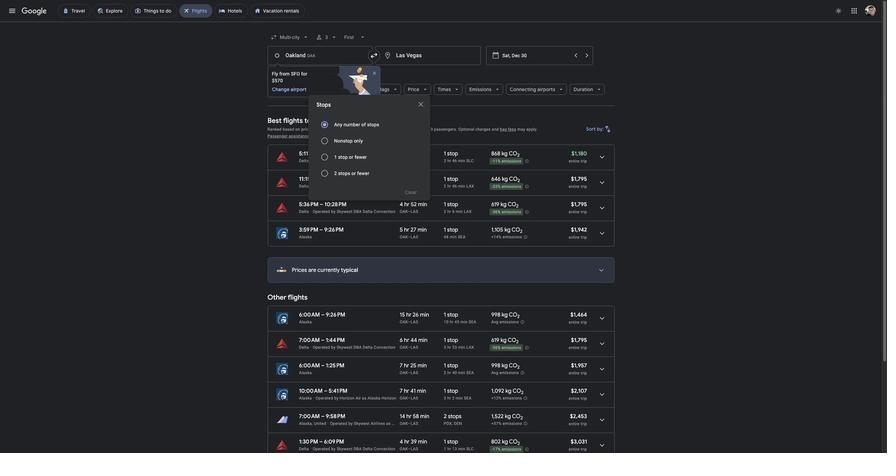 Task type: locate. For each thing, give the bounding box(es) containing it.
Departure time: 6:00 AM. text field
[[299, 312, 320, 319], [299, 363, 320, 370]]

flight
[[286, 73, 298, 79]]

1 $1,795 from the top
[[572, 176, 588, 183]]

9:26 pm inside 6:00 am – 9:26 pm alaska
[[326, 312, 346, 319]]

6:00 am inside 6:00 am – 1:25 pm alaska
[[299, 363, 320, 370]]

1 36% from the top
[[493, 210, 501, 215]]

3 - from the top
[[492, 210, 493, 215]]

trip down the $1,180 "text field"
[[581, 159, 588, 164]]

fees right +
[[415, 127, 423, 132]]

min inside 14 hr 58 min oak – las
[[421, 414, 430, 421]]

0 horizontal spatial stops
[[338, 171, 351, 176]]

loading results progress bar
[[0, 22, 883, 23]]

1  image from the top
[[311, 210, 312, 214]]

2 vertical spatial $1,795
[[572, 337, 588, 344]]

leaves oakland international airport at 5:36 pm on saturday, december 30 and arrives at harry reid international airport at 10:28 pm on saturday, december 30. element
[[299, 201, 347, 208]]

sea inside 1 stop 3 hr 2 min sea
[[464, 396, 472, 401]]

9:26 pm for 6:00 am
[[326, 312, 346, 319]]

0 vertical spatial avg emissions
[[492, 320, 519, 325]]

as for 14 hr 58 min
[[387, 422, 391, 427]]

hr inside 15 hr 26 min oak – las
[[407, 312, 412, 319]]

slc inside 1 stop 1 hr 13 min slc
[[467, 447, 474, 452]]

alaska, united
[[299, 422, 326, 427]]

46 up '1 stop 2 hr 46 min lax'
[[453, 159, 457, 163]]

1 stop flight. element up 10 on the right bottom of page
[[444, 312, 459, 320]]

0 vertical spatial 4
[[400, 201, 403, 208]]

0 horizontal spatial prices
[[292, 267, 307, 274]]

- down "802"
[[492, 448, 493, 452]]

total duration 6 hr 26 min. element
[[400, 151, 444, 158]]

co for 6 hr 44 min
[[508, 337, 517, 344]]

0 vertical spatial slc
[[467, 159, 474, 163]]

1 vertical spatial -36% emissions
[[492, 346, 522, 351]]

trip inside $3,031 entire trip
[[581, 448, 588, 452]]

las inside "5 hr 27 min oak – las"
[[411, 235, 419, 240]]

0 vertical spatial departure time: 6:00 am. text field
[[299, 312, 320, 319]]

1 horizontal spatial horizon
[[382, 396, 397, 401]]

46 inside '1 stop 2 hr 46 min lax'
[[453, 184, 457, 189]]

co for 5 hr 27 min
[[512, 227, 521, 234]]

alaska,
[[299, 422, 313, 427]]

1 stop flight. element up 13
[[444, 439, 459, 447]]

1 vertical spatial  image
[[311, 346, 312, 350]]

best flights to las vegas
[[268, 117, 344, 125]]

1 vertical spatial airlines
[[371, 422, 385, 427]]

1 inside 1 stop 2 hr 46 min slc
[[444, 151, 446, 157]]

4 inside 4 hr 39 min oak – las
[[400, 439, 403, 446]]

0 vertical spatial 7
[[400, 363, 403, 370]]

entire inside $3,031 entire trip
[[569, 448, 580, 452]]

0 horizontal spatial horizon
[[340, 396, 355, 401]]

min inside 15 hr 26 min oak – las
[[420, 312, 429, 319]]

10 entire from the top
[[569, 448, 580, 452]]

airlines left 'bags'
[[344, 86, 361, 93]]

dba for 1:44 pm
[[354, 346, 362, 350]]

$1,795 left flight details. leaves oakland international airport at 5:36 pm on saturday, december 30 and arrives at harry reid international airport at 10:28 pm on saturday, december 30. icon
[[572, 201, 588, 208]]

las down "52"
[[411, 210, 419, 214]]

8 oak from the top
[[400, 447, 408, 452]]

2 connection from the top
[[374, 210, 396, 214]]

entire down $1,957
[[569, 371, 580, 376]]

9:26 pm up arrival time: 1:44 pm. text field
[[326, 312, 346, 319]]

4 oak from the top
[[400, 346, 408, 350]]

trip down 1795 us dollars text box
[[581, 210, 588, 215]]

min inside 4 hr 39 min oak – las
[[418, 439, 428, 446]]

1 vertical spatial departure time: 6:00 am. text field
[[299, 363, 320, 370]]

2 36% from the top
[[493, 346, 501, 351]]

1 stop flight. element for 4 hr 52 min
[[444, 201, 459, 209]]

1 for 1 stop 2 hr 46 min lax
[[444, 176, 446, 183]]

oak inside 6 hr 44 min oak – las
[[400, 346, 408, 350]]

alaska down the leaves oakland international airport at 6:00 am on saturday, december 30 and arrives at harry reid international airport at 1:25 pm on saturday, december 30. element
[[299, 371, 312, 376]]

prices for include
[[356, 127, 367, 132]]

entire for 15 hr 26 min
[[569, 320, 580, 325]]

0 horizontal spatial and
[[312, 127, 319, 132]]

min right 48
[[450, 235, 457, 240]]

by
[[331, 159, 336, 163], [331, 210, 336, 214], [331, 346, 336, 350], [334, 396, 339, 401], [349, 422, 353, 427], [331, 447, 336, 452]]

hr inside 1 stop 3 hr 53 min lax
[[448, 346, 452, 350]]

stop up 40
[[448, 363, 459, 370]]

4 inside 4 hr 52 min oak – las
[[400, 201, 403, 208]]

1 46 from the top
[[453, 159, 457, 163]]

1 - from the top
[[492, 159, 493, 164]]

1 inside '1 stop 2 hr 46 min lax'
[[444, 176, 446, 183]]

fly
[[272, 71, 278, 77]]

operated
[[313, 159, 330, 163], [313, 210, 330, 214], [313, 346, 330, 350], [316, 396, 333, 401], [330, 422, 348, 427], [313, 447, 330, 452]]

13
[[453, 447, 457, 452]]

3 inside popup button
[[326, 35, 328, 40]]

delta
[[299, 159, 309, 163], [363, 159, 373, 163], [299, 184, 309, 189], [299, 210, 309, 214], [363, 210, 373, 214], [299, 346, 309, 350], [363, 346, 373, 350], [299, 447, 309, 452], [363, 447, 373, 452]]

flight details. leaves oakland international airport at 6:00 am on saturday, december 30 and arrives at harry reid international airport at 9:26 pm on saturday, december 30. image
[[594, 311, 611, 327]]

dba for 6:09 pm
[[354, 447, 362, 452]]

oak
[[400, 210, 408, 214], [400, 235, 408, 240], [400, 320, 408, 325], [400, 346, 408, 350], [400, 371, 408, 376], [400, 396, 408, 401], [400, 422, 408, 427], [400, 447, 408, 452]]

entire inside $1,957 entire trip
[[569, 371, 580, 376]]

lax up 1 stop 2 hr 6 min lax
[[467, 184, 474, 189]]

998 for 15 hr 26 min
[[492, 312, 501, 319]]

lax up 1 stop 48 min sea
[[464, 210, 472, 214]]

6 inside 1 stop 2 hr 6 min lax
[[453, 210, 455, 214]]

stop for 4 hr 39 min
[[448, 439, 459, 446]]

las down 27 on the left
[[411, 235, 419, 240]]

1 trip from the top
[[581, 159, 588, 164]]

kg inside 802 kg co 2
[[502, 439, 508, 446]]

1 for 1 stop 3 hr 53 min lax
[[444, 337, 446, 344]]

min right 41
[[417, 388, 426, 395]]

1 vertical spatial 6:00 am
[[299, 363, 320, 370]]

1 stop 2 hr 46 min lax
[[444, 176, 474, 189]]

36% for 6 hr 44 min
[[493, 346, 501, 351]]

slc
[[467, 159, 474, 163], [467, 447, 474, 452]]

1 vertical spatial slc
[[467, 447, 474, 452]]

Departure time: 11:15 AM. text field
[[299, 176, 320, 183]]

2 1795 us dollars text field from the top
[[572, 337, 588, 344]]

las for 27
[[411, 235, 419, 240]]

prices inside prices include required taxes + fees for 3 passengers. optional charges and bag fees may apply. passenger assistance
[[356, 127, 367, 132]]

co for 15 hr 26 min
[[509, 312, 518, 319]]

1 horizontal spatial for
[[424, 127, 430, 132]]

$1,795 for $1,464
[[572, 337, 588, 344]]

9 1 stop flight. element from the top
[[444, 439, 459, 447]]

1 departure time: 6:00 am. text field from the top
[[299, 312, 320, 319]]

1 for 1 stop 48 min sea
[[444, 227, 446, 234]]

as left the skywest
[[387, 422, 391, 427]]

3 las from the top
[[411, 320, 419, 325]]

$1,942 entire trip
[[569, 227, 588, 240]]

0 vertical spatial as
[[362, 396, 367, 401]]

1 inside 1 stop 10 hr 45 min sea
[[444, 312, 446, 319]]

619 kg co 2 for 6 hr 44 min
[[492, 337, 519, 345]]

trip inside $2,453 entire trip
[[581, 422, 588, 427]]

stop up layover (1 of 1) is a 2 hr 6 min layover at los angeles international airport in los angeles. element
[[448, 201, 459, 208]]

1 stop flight. element for 6 hr 44 min
[[444, 337, 459, 345]]

1 vertical spatial fewer
[[357, 171, 370, 176]]

main content
[[268, 112, 615, 454]]

1 avg emissions from the top
[[492, 320, 519, 325]]

1 $1,795 entire trip from the top
[[569, 176, 588, 189]]

6:00 am for 1:25 pm
[[299, 363, 320, 370]]

8 las from the top
[[411, 447, 419, 452]]

for inside prices include required taxes + fees for 3 passengers. optional charges and bag fees may apply. passenger assistance
[[424, 127, 430, 132]]

3 dba from the top
[[354, 346, 362, 350]]

2 inside the 1,105 kg co 2
[[521, 229, 523, 235]]

min inside 1 stop 2 hr 46 min slc
[[459, 159, 466, 163]]

flight details. leaves oakland international airport at 5:11 pm on saturday, december 30 and arrives at harry reid international airport at 11:37 pm on saturday, december 30. image
[[594, 149, 611, 166]]

0 vertical spatial flights
[[283, 117, 303, 125]]

duration
[[574, 86, 594, 93]]

Departure time: 7:00 AM. text field
[[299, 337, 320, 344], [299, 414, 320, 421]]

3 trip from the top
[[581, 210, 588, 215]]

1 6:00 am from the top
[[299, 312, 320, 319]]

0 horizontal spatial airlines
[[344, 86, 361, 93]]

- down 868
[[492, 159, 493, 164]]

6 trip from the top
[[581, 346, 588, 351]]

slc right 13
[[467, 447, 474, 452]]

1 horizontal spatial prices
[[356, 127, 367, 132]]

stop
[[448, 151, 459, 157], [338, 155, 348, 160], [448, 176, 459, 183], [448, 201, 459, 208], [448, 227, 459, 234], [448, 312, 459, 319], [448, 337, 459, 344], [448, 363, 459, 370], [448, 388, 459, 395], [448, 439, 459, 446]]

– down 27 on the left
[[408, 235, 411, 240]]

1 vertical spatial $1,795 entire trip
[[569, 201, 588, 215]]

4 - from the top
[[492, 346, 493, 351]]

$570
[[272, 78, 283, 83]]

hr up 2 stops flight. element
[[448, 396, 452, 401]]

– inside 11:15 am – 4:47 pm delta
[[321, 176, 324, 183]]

emissions
[[502, 159, 522, 164], [502, 185, 522, 189], [502, 210, 522, 215], [503, 235, 523, 240], [500, 320, 519, 325], [502, 346, 522, 351], [500, 371, 519, 376], [503, 397, 523, 401], [503, 422, 523, 427], [502, 448, 522, 452]]

min inside 1 stop 1 hr 13 min slc
[[459, 447, 466, 452]]

3031 US dollars text field
[[571, 439, 588, 446]]

flight details. leaves oakland international airport at 7:00 am on saturday, december 30 and arrives at harry reid international airport at 9:58 pm on saturday, december 30. image
[[594, 412, 611, 429]]

7:00 am down 6:00 am – 9:26 pm alaska
[[299, 337, 320, 344]]

entire down the $3,031
[[569, 448, 580, 452]]

lax inside 1 stop 3 hr 53 min lax
[[467, 346, 474, 350]]

flight details. leaves oakland international airport at 7:00 am on saturday, december 30 and arrives at harry reid international airport at 1:44 pm on saturday, december 30. image
[[594, 336, 611, 352]]

9:26 pm right 3:59 pm "text box"
[[325, 227, 344, 234]]

2 998 from the top
[[492, 363, 501, 370]]

none search field containing stops
[[268, 29, 615, 201]]

1 vertical spatial 1795 us dollars text field
[[572, 337, 588, 344]]

-36% emissions
[[492, 210, 522, 215], [492, 346, 522, 351]]

hr inside 1 stop 1 hr 13 min slc
[[448, 447, 452, 452]]

operated by skywest dba delta connection up 2 stops or fewer
[[313, 159, 396, 163]]

1 vertical spatial or
[[352, 171, 356, 176]]

5:11 pm
[[299, 151, 317, 157]]

or down 1 stop or fewer
[[352, 171, 356, 176]]

1795 us dollars text field down the $1,180 entire trip
[[572, 176, 588, 183]]

flight details. leaves oakland international airport at 10:00 am on saturday, december 30 and arrives at harry reid international airport at 5:41 pm on saturday, december 30. image
[[594, 387, 611, 403]]

learn more about ranking image
[[345, 127, 351, 133]]

1 inside 1 stop 2 hr 40 min sea
[[444, 363, 446, 370]]

0 vertical spatial 619 kg co 2
[[492, 201, 519, 209]]

avg emissions for $1,957
[[492, 371, 519, 376]]

entire for 14 hr 58 min
[[569, 422, 580, 427]]

3 oak from the top
[[400, 320, 408, 325]]

1 horizontal spatial airlines
[[371, 422, 385, 427]]

0 vertical spatial 998 kg co 2
[[492, 312, 520, 320]]

entire down 1464 us dollars text box
[[569, 320, 580, 325]]

7 oak from the top
[[400, 422, 408, 427]]

619 for 4 hr 52 min
[[492, 201, 500, 208]]

0 horizontal spatial 6
[[400, 337, 403, 344]]

1 998 from the top
[[492, 312, 501, 319]]

2 departure time: 6:00 am. text field from the top
[[299, 363, 320, 370]]

1 inside 1 stop 3 hr 2 min sea
[[444, 388, 446, 395]]

-36% emissions for 6 hr 44 min
[[492, 346, 522, 351]]

0 vertical spatial 46
[[453, 159, 457, 163]]

6 las from the top
[[411, 396, 419, 401]]

1 for 1 stop 10 hr 45 min sea
[[444, 312, 446, 319]]

or up 2 stops or fewer
[[349, 155, 354, 160]]

as right air
[[362, 396, 367, 401]]

– up united
[[321, 414, 325, 421]]

may
[[518, 127, 526, 132]]

prices for are
[[292, 267, 307, 274]]

4 entire from the top
[[569, 235, 580, 240]]

15 hr 26 min oak – las
[[400, 312, 429, 325]]

2 619 kg co 2 from the top
[[492, 337, 519, 345]]

kg inside the 1,105 kg co 2
[[505, 227, 511, 234]]

6 left '44'
[[400, 337, 403, 344]]

2 oak from the top
[[400, 235, 408, 240]]

1 vertical spatial prices
[[292, 267, 307, 274]]

connection for 6 hr 44 min
[[374, 346, 396, 350]]

2 inside 802 kg co 2
[[518, 441, 520, 447]]

oak down 5
[[400, 235, 408, 240]]

stop down nonstop
[[338, 155, 348, 160]]

las inside 6 hr 44 min oak – las
[[411, 346, 419, 350]]

operated down "leaves oakland international airport at 5:36 pm on saturday, december 30 and arrives at harry reid international airport at 10:28 pm on saturday, december 30." element
[[313, 210, 330, 214]]

2 avg emissions from the top
[[492, 371, 519, 376]]

leaves oakland international airport at 6:00 am on saturday, december 30 and arrives at harry reid international airport at 9:26 pm on saturday, december 30. element
[[299, 312, 346, 319]]

1 vertical spatial 9:26 pm
[[326, 312, 346, 319]]

1 stop 3 hr 2 min sea
[[444, 388, 472, 401]]

oak inside '7 hr 25 min oak – las'
[[400, 371, 408, 376]]

stop inside 1 stop 1 hr 13 min slc
[[448, 439, 459, 446]]

3 button
[[313, 29, 340, 45]]

trip down the $1,942
[[581, 235, 588, 240]]

$1,180
[[572, 151, 588, 157]]

0 vertical spatial 998
[[492, 312, 501, 319]]

slc up '1 stop 2 hr 46 min lax'
[[467, 159, 474, 163]]

$1,795
[[572, 176, 588, 183], [572, 201, 588, 208], [572, 337, 588, 344]]

operated by skywest dba delta connection for 10:28 pm
[[313, 210, 396, 214]]

1 1795 us dollars text field from the top
[[572, 176, 588, 183]]

1 vertical spatial 619
[[492, 337, 500, 344]]

fewer for 1 stop or fewer
[[355, 155, 367, 160]]

co for 4 hr 52 min
[[508, 201, 517, 208]]

entire for 7 hr 25 min
[[569, 371, 580, 376]]

14
[[400, 414, 405, 421]]

charges
[[476, 127, 491, 132]]

sort by:
[[587, 126, 604, 132]]

departure time: 7:00 am. text field for 7:00 am – 9:58 pm
[[299, 414, 320, 421]]

2 vertical spatial lax
[[467, 346, 474, 350]]

802 kg co 2
[[492, 439, 520, 447]]

1 619 from the top
[[492, 201, 500, 208]]

price button
[[404, 81, 431, 98]]

1 las from the top
[[411, 210, 419, 214]]

1 horizontal spatial 6
[[453, 210, 455, 214]]

– inside 7 hr 41 min oak – las
[[408, 396, 411, 401]]

1 avg from the top
[[492, 320, 499, 325]]

skywest
[[406, 422, 422, 427]]

total duration 7 hr 41 min. element
[[400, 388, 444, 396]]

1 horizontal spatial stops
[[367, 122, 380, 128]]

2 entire from the top
[[569, 184, 580, 189]]

7 inside 7 hr 41 min oak – las
[[400, 388, 403, 395]]

5 las from the top
[[411, 371, 419, 376]]

airlines down 'operated by horizon air as alaska horizon'
[[371, 422, 385, 427]]

0 vertical spatial fewer
[[355, 155, 367, 160]]

4 dba from the top
[[354, 447, 362, 452]]

1 vertical spatial 6
[[400, 337, 403, 344]]

swap origin and destination. image
[[370, 52, 379, 60]]

las inside 4 hr 39 min oak – las
[[411, 447, 419, 452]]

departure time: 6:00 am. text field for 1:25 pm
[[299, 363, 320, 370]]

min right 27 on the left
[[418, 227, 427, 234]]

0 vertical spatial $1,795
[[572, 176, 588, 183]]

– down total duration 15 hr 26 min. element
[[408, 320, 411, 325]]

any
[[334, 122, 343, 128]]

hr left "45"
[[450, 320, 454, 325]]

0 vertical spatial 6:00 am
[[299, 312, 320, 319]]

leaves oakland international airport at 1:30 pm on saturday, december 30 and arrives at harry reid international airport at 6:09 pm on saturday, december 30. element
[[299, 439, 344, 446]]

0 vertical spatial lax
[[467, 184, 474, 189]]

0 vertical spatial -36% emissions
[[492, 210, 522, 215]]

entire for 7 hr 41 min
[[569, 397, 580, 402]]

4
[[400, 201, 403, 208], [400, 439, 403, 446]]

1 vertical spatial 998
[[492, 363, 501, 370]]

operated down leaves oakland international airport at 1:30 pm on saturday, december 30 and arrives at harry reid international airport at 6:09 pm on saturday, december 30. element
[[313, 447, 330, 452]]

and
[[312, 127, 319, 132], [492, 127, 499, 132]]

46 for 868
[[453, 159, 457, 163]]

6 up 1 stop 48 min sea
[[453, 210, 455, 214]]

other
[[268, 294, 287, 302]]

oak inside "5 hr 27 min oak – las"
[[400, 235, 408, 240]]

4 connection from the top
[[374, 447, 396, 452]]

– down total duration 14 hr 58 min. element
[[408, 422, 411, 427]]

1 vertical spatial departure time: 7:00 am. text field
[[299, 414, 320, 421]]

stop up "45"
[[448, 312, 459, 319]]

1 vertical spatial 46
[[453, 184, 457, 189]]

bags button
[[375, 81, 401, 98]]

2 619 from the top
[[492, 337, 500, 344]]

trip down 1464 us dollars text box
[[581, 320, 588, 325]]

- for 6 hr 44 min
[[492, 346, 493, 351]]

+12%
[[492, 397, 502, 401]]

0 vertical spatial 7:00 am
[[299, 337, 320, 344]]

1 vertical spatial 7
[[400, 388, 403, 395]]

2 slc from the top
[[467, 447, 474, 452]]

0 vertical spatial prices
[[356, 127, 367, 132]]

0 vertical spatial 1795 us dollars text field
[[572, 176, 588, 183]]

5 entire from the top
[[569, 320, 580, 325]]

3 connection from the top
[[374, 346, 396, 350]]

1 stop flight. element
[[444, 151, 459, 158], [444, 176, 459, 184], [444, 201, 459, 209], [444, 227, 459, 235], [444, 312, 459, 320], [444, 337, 459, 345], [444, 363, 459, 371], [444, 388, 459, 396], [444, 439, 459, 447]]

trip
[[581, 159, 588, 164], [581, 184, 588, 189], [581, 210, 588, 215], [581, 235, 588, 240], [581, 320, 588, 325], [581, 346, 588, 351], [581, 371, 588, 376], [581, 397, 588, 402], [581, 422, 588, 427], [581, 448, 588, 452]]

2 departure time: 7:00 am. text field from the top
[[299, 414, 320, 421]]

48
[[444, 235, 449, 240]]

2 las from the top
[[411, 235, 419, 240]]

1 7:00 am from the top
[[299, 337, 320, 344]]

more details image
[[594, 262, 610, 279]]

4 operated by skywest dba delta connection from the top
[[313, 447, 396, 452]]

min inside 1 stop 2 hr 6 min lax
[[456, 210, 463, 214]]

868 kg co 2
[[492, 151, 520, 158]]

stops down 1 stop or fewer
[[338, 171, 351, 176]]

1180 US dollars text field
[[572, 151, 588, 157]]

las for 52
[[411, 210, 419, 214]]

7
[[400, 363, 403, 370], [400, 388, 403, 395]]

ranked
[[268, 127, 282, 132]]

$1,795 down $1,464 entire trip
[[572, 337, 588, 344]]

1 stop or fewer
[[334, 155, 367, 160]]

1 for 1 stop 2 hr 46 min slc
[[444, 151, 446, 157]]

0 horizontal spatial as
[[362, 396, 367, 401]]

1 vertical spatial 7:00 am
[[299, 414, 320, 421]]

0 vertical spatial departure time: 7:00 am. text field
[[299, 337, 320, 344]]

avg
[[492, 320, 499, 325], [492, 371, 499, 376]]

flight details. leaves oakland international airport at 6:00 am on saturday, december 30 and arrives at harry reid international airport at 1:25 pm on saturday, december 30. image
[[594, 362, 611, 378]]

leaves oakland international airport at 7:00 am on saturday, december 30 and arrives at harry reid international airport at 9:58 pm on saturday, december 30. element
[[299, 414, 346, 421]]

7 1 stop flight. element from the top
[[444, 363, 459, 371]]

stops up ,
[[448, 414, 462, 421]]

2 4 from the top
[[400, 439, 403, 446]]

$1,957
[[572, 363, 588, 370]]

1 vertical spatial 36%
[[493, 346, 501, 351]]

stop inside 1 stop 10 hr 45 min sea
[[448, 312, 459, 319]]

8 entire from the top
[[569, 397, 580, 402]]

skywest down arrival time: 1:44 pm. text field
[[337, 346, 353, 350]]

connection left 4 hr 52 min oak – las
[[374, 210, 396, 214]]

total duration 6 hr 44 min. element
[[400, 337, 444, 345]]

oak inside 14 hr 58 min oak – las
[[400, 422, 408, 427]]

0 horizontal spatial for
[[301, 71, 308, 77]]

and down las
[[312, 127, 319, 132]]

based
[[283, 127, 294, 132]]

stop up 13
[[448, 439, 459, 446]]

flight details. leaves oakland international airport at 11:15 am on saturday, december 30 and arrives at harry reid international airport at 4:47 pm on saturday, december 30. image
[[594, 175, 611, 191]]

Arrival time: 9:58 PM. text field
[[326, 414, 346, 421]]

sea right 48
[[458, 235, 466, 240]]

stop inside 1 stop 3 hr 2 min sea
[[448, 388, 459, 395]]

entire inside $2,107 entire trip
[[569, 397, 580, 402]]

619
[[492, 201, 500, 208], [492, 337, 500, 344]]

connecting airports button
[[506, 81, 567, 98]]

3 1 stop flight. element from the top
[[444, 201, 459, 209]]

0 vertical spatial avg
[[492, 320, 499, 325]]

entire up 1957 us dollars text field
[[569, 346, 580, 351]]

1 inside stops option group
[[334, 155, 337, 160]]

 image for 7:00 am
[[311, 346, 312, 350]]

taxes
[[400, 127, 410, 132]]

1 operated by skywest dba delta connection from the top
[[313, 159, 396, 163]]

co
[[509, 151, 518, 157], [510, 176, 518, 183], [508, 201, 517, 208], [512, 227, 521, 234], [509, 312, 518, 319], [508, 337, 517, 344], [509, 363, 518, 370], [513, 388, 522, 395], [512, 414, 521, 421], [510, 439, 518, 446]]

2 6:00 am from the top
[[299, 363, 320, 370]]

sea right 40
[[467, 371, 474, 376]]

5 1 stop flight. element from the top
[[444, 312, 459, 320]]

1 vertical spatial stops
[[338, 171, 351, 176]]

ranked based on price and convenience
[[268, 127, 344, 132]]

8 1 stop flight. element from the top
[[444, 388, 459, 396]]

operated by skywest dba delta connection for 6:09 pm
[[313, 447, 396, 452]]

min right 25
[[418, 363, 427, 370]]

1 departure time: 7:00 am. text field from the top
[[299, 337, 320, 344]]

4 left 39
[[400, 439, 403, 446]]

619 kg co 2
[[492, 201, 519, 209], [492, 337, 519, 345]]

sea
[[458, 235, 466, 240], [469, 320, 477, 325], [467, 371, 474, 376], [464, 396, 472, 401]]

are
[[309, 267, 317, 274]]

oak for 14 hr 58 min
[[400, 422, 408, 427]]

co for 14 hr 58 min
[[512, 414, 521, 421]]

den
[[454, 422, 462, 427]]

1 vertical spatial for
[[424, 127, 430, 132]]

sea for 15 hr 26 min
[[469, 320, 477, 325]]

min right 13
[[459, 447, 466, 452]]

1 inside 1 stop 2 hr 6 min lax
[[444, 201, 446, 208]]

9:26 pm
[[325, 227, 344, 234], [326, 312, 346, 319]]

sea for 7 hr 41 min
[[464, 396, 472, 401]]

5 - from the top
[[492, 448, 493, 452]]

2 inside 1 stop 2 hr 40 min sea
[[444, 371, 447, 376]]

layover (1 of 2) is a 6 hr 54 min layover at portland international airport in portland. layover (2 of 2) is a 1 hr 43 min layover at denver international airport in denver. element
[[444, 422, 488, 427]]

assistance
[[289, 134, 310, 139]]

36%
[[493, 210, 501, 215], [493, 346, 501, 351]]

avg for 7 hr 25 min
[[492, 371, 499, 376]]

1 horizontal spatial fees
[[508, 127, 517, 132]]

oak for 4 hr 52 min
[[400, 210, 408, 214]]

entire inside $1,464 entire trip
[[569, 320, 580, 325]]

entire for 4 hr 52 min
[[569, 210, 580, 215]]

11:15 am – 4:47 pm delta
[[299, 176, 346, 189]]

3 $1,795 from the top
[[572, 337, 588, 344]]

1:25 pm
[[326, 363, 345, 370]]

0 vertical spatial  image
[[311, 210, 312, 214]]

– left 4:47 pm at left top
[[321, 176, 324, 183]]

hr right 14 on the bottom of page
[[407, 414, 412, 421]]

5 trip from the top
[[581, 320, 588, 325]]

0 vertical spatial $1,795 entire trip
[[569, 176, 588, 189]]

horizon left air
[[340, 396, 355, 401]]

co inside 1,092 kg co 2
[[513, 388, 522, 395]]

stop inside 1 stop 48 min sea
[[448, 227, 459, 234]]

hr left 25
[[404, 363, 409, 370]]

–
[[318, 151, 322, 157], [321, 176, 324, 183], [320, 201, 323, 208], [408, 210, 411, 214], [320, 227, 323, 234], [408, 235, 411, 240], [322, 312, 325, 319], [408, 320, 411, 325], [321, 337, 325, 344], [408, 346, 411, 350], [322, 363, 325, 370], [408, 371, 411, 376], [324, 388, 328, 395], [408, 396, 411, 401], [321, 414, 325, 421], [408, 422, 411, 427], [320, 439, 323, 446], [408, 447, 411, 452]]

1 stop flight. element down 'passengers.'
[[444, 151, 459, 158]]

1 vertical spatial lax
[[464, 210, 472, 214]]

1 4 from the top
[[400, 201, 403, 208]]

3 entire from the top
[[569, 210, 580, 215]]

8 trip from the top
[[581, 397, 588, 402]]

1 vertical spatial 4
[[400, 439, 403, 446]]

9:26 pm for 3:59 pm
[[325, 227, 344, 234]]

1 slc from the top
[[467, 159, 474, 163]]

$1,957 entire trip
[[569, 363, 588, 376]]

oak for 6 hr 44 min
[[400, 346, 408, 350]]

skywest down 6:09 pm
[[337, 447, 353, 452]]

united
[[314, 422, 326, 427]]

2 inside 2 stops pdx , den
[[444, 414, 447, 421]]

998 kg co 2 for $1,957
[[492, 363, 520, 371]]

flights for other
[[288, 294, 308, 302]]

2 -36% emissions from the top
[[492, 346, 522, 351]]

Arrival time: 6:09 PM. text field
[[324, 439, 344, 446]]

0 horizontal spatial fees
[[415, 127, 423, 132]]

None text field
[[268, 46, 373, 65], [376, 46, 481, 65], [268, 46, 373, 65], [376, 46, 481, 65]]

hr inside 4 hr 39 min oak – las
[[405, 439, 410, 446]]

and left bag
[[492, 127, 499, 132]]

bags
[[379, 86, 390, 93]]

6 1 stop flight. element from the top
[[444, 337, 459, 345]]

trip for 5 hr 27 min
[[581, 235, 588, 240]]

delta inside 11:15 am – 4:47 pm delta
[[299, 184, 309, 189]]

1 and from the left
[[312, 127, 319, 132]]

las inside '7 hr 25 min oak – las'
[[411, 371, 419, 376]]

times button
[[434, 81, 463, 98]]

6 entire from the top
[[569, 346, 580, 351]]

stops
[[317, 102, 331, 109]]

2
[[518, 153, 520, 158], [444, 159, 447, 163], [334, 171, 337, 176], [518, 178, 520, 184], [444, 184, 447, 189], [517, 204, 519, 209], [444, 210, 447, 214], [521, 229, 523, 235], [518, 314, 520, 320], [517, 340, 519, 345], [518, 365, 520, 371], [444, 371, 447, 376], [522, 390, 524, 396], [453, 396, 455, 401], [444, 414, 447, 421], [521, 416, 523, 422], [518, 441, 520, 447]]

$2,107 entire trip
[[569, 388, 588, 402]]

619 kg co 2 for 4 hr 52 min
[[492, 201, 519, 209]]

entire inside $1,942 entire trip
[[569, 235, 580, 240]]

1 -36% emissions from the top
[[492, 210, 522, 215]]

1 998 kg co 2 from the top
[[492, 312, 520, 320]]

dba
[[354, 159, 362, 163], [354, 210, 362, 214], [354, 346, 362, 350], [354, 447, 362, 452]]

1 vertical spatial $1,795
[[572, 201, 588, 208]]

1 vertical spatial 998 kg co 2
[[492, 363, 520, 371]]

1 vertical spatial flights
[[288, 294, 308, 302]]

lax inside '1 stop 2 hr 46 min lax'
[[467, 184, 474, 189]]

oak down total duration 4 hr 39 min. element
[[400, 447, 408, 452]]

3 $1,795 entire trip from the top
[[569, 337, 588, 351]]

entire down 1795 us dollars text box
[[569, 210, 580, 215]]

Arrival time: 1:44 PM. text field
[[326, 337, 345, 344]]

0 vertical spatial or
[[349, 155, 354, 160]]

1 horizontal spatial and
[[492, 127, 499, 132]]

entire down $2,107
[[569, 397, 580, 402]]

2453 US dollars text field
[[571, 414, 588, 421]]

2 46 from the top
[[453, 184, 457, 189]]

2 7:00 am from the top
[[299, 414, 320, 421]]

trip inside $2,107 entire trip
[[581, 397, 588, 402]]

Arrival time: 5:41 PM. text field
[[329, 388, 348, 395]]

min right "52"
[[418, 201, 428, 208]]

for right sfo
[[301, 71, 308, 77]]

connection down required
[[374, 159, 396, 163]]

1 vertical spatial 619 kg co 2
[[492, 337, 519, 345]]

2 vertical spatial  image
[[311, 447, 312, 452]]

Arrival time: 1:25 PM. text field
[[326, 363, 345, 370]]

None field
[[268, 31, 312, 43], [342, 31, 369, 43], [268, 31, 312, 43], [342, 31, 369, 43]]

6:00 am up departure time: 10:00 am. text box
[[299, 363, 320, 370]]

departure time: 7:00 am. text field for 7:00 am – 1:44 pm
[[299, 337, 320, 344]]

Departure text field
[[503, 46, 570, 65]]

Arrival time: 4:47 PM. text field
[[326, 176, 346, 183]]

 image down 'leaves oakland international airport at 7:00 am on saturday, december 30 and arrives at harry reid international airport at 1:44 pm on saturday, december 30.' element
[[311, 346, 312, 350]]

7 trip from the top
[[581, 371, 588, 376]]

2 vertical spatial stops
[[448, 414, 462, 421]]

trip down the $3,031
[[581, 448, 588, 452]]

9 trip from the top
[[581, 422, 588, 427]]

7 entire from the top
[[569, 371, 580, 376]]

stop inside 1 stop 2 hr 6 min lax
[[448, 201, 459, 208]]

2 7 from the top
[[400, 388, 403, 395]]

fees right bag
[[508, 127, 517, 132]]

trip for 7 hr 41 min
[[581, 397, 588, 402]]

hr inside 1 stop 2 hr 40 min sea
[[448, 371, 452, 376]]

3  image from the top
[[311, 447, 312, 452]]

1 stop flight. element up 40
[[444, 363, 459, 371]]

stop inside 1 stop 2 hr 40 min sea
[[448, 363, 459, 370]]

connection for 4 hr 52 min
[[374, 210, 396, 214]]

0 vertical spatial 619
[[492, 201, 500, 208]]

7:00 am for 7:00 am – 1:44 pm
[[299, 337, 320, 344]]

4 1 stop flight. element from the top
[[444, 227, 459, 235]]

min
[[459, 159, 466, 163], [459, 184, 466, 189], [418, 201, 428, 208], [456, 210, 463, 214], [418, 227, 427, 234], [450, 235, 457, 240], [420, 312, 429, 319], [461, 320, 468, 325], [419, 337, 428, 344], [459, 346, 466, 350], [418, 363, 427, 370], [459, 371, 466, 376], [417, 388, 426, 395], [456, 396, 463, 401], [421, 414, 430, 421], [418, 439, 428, 446], [459, 447, 466, 452]]

any number of stops
[[334, 122, 380, 128]]

1 vertical spatial as
[[387, 422, 391, 427]]

5 oak from the top
[[400, 371, 408, 376]]

2 operated by skywest dba delta connection from the top
[[313, 210, 396, 214]]

alaska down 14 on the bottom of page
[[392, 422, 405, 427]]

lax for 998
[[467, 346, 474, 350]]

prices left are
[[292, 267, 307, 274]]

2 vertical spatial $1,795 entire trip
[[569, 337, 588, 351]]

1795 US dollars text field
[[572, 176, 588, 183], [572, 337, 588, 344]]

co inside the 1,105 kg co 2
[[512, 227, 521, 234]]

1 connection from the top
[[374, 159, 396, 163]]

 image
[[311, 210, 312, 214], [311, 346, 312, 350], [311, 447, 312, 452]]

4 las from the top
[[411, 346, 419, 350]]

slc inside 1 stop 2 hr 46 min slc
[[467, 159, 474, 163]]

7 inside '7 hr 25 min oak – las'
[[400, 363, 403, 370]]

– inside 4 hr 52 min oak – las
[[408, 210, 411, 214]]

1 entire from the top
[[569, 159, 580, 164]]

0 vertical spatial airlines
[[344, 86, 361, 93]]

$3,031
[[571, 439, 588, 446]]

departure time: 7:00 am. text field down 6:00 am – 9:26 pm alaska
[[299, 337, 320, 344]]

3 operated by skywest dba delta connection from the top
[[313, 346, 396, 350]]

2 dba from the top
[[354, 210, 362, 214]]

-36% emissions for 4 hr 52 min
[[492, 210, 522, 215]]

skywest down 'arrival time: 10:28 pm.' text box
[[337, 210, 353, 214]]

1 horizontal spatial as
[[387, 422, 391, 427]]

1 619 kg co 2 from the top
[[492, 201, 519, 209]]

fewer down "only"
[[355, 155, 367, 160]]

1,522
[[492, 414, 504, 421]]

total duration 14 hr 58 min. element
[[400, 414, 444, 422]]

1 stop flight. element up 48
[[444, 227, 459, 235]]

add flight
[[276, 73, 298, 79]]

1 vertical spatial avg emissions
[[492, 371, 519, 376]]

operated by skywest dba delta connection down 'arrival time: 10:28 pm.' text box
[[313, 210, 396, 214]]

hr left 13
[[448, 447, 452, 452]]

skywest for 1:44 pm
[[337, 346, 353, 350]]

– left 9:26 pm text box
[[322, 312, 325, 319]]

Arrival time: 9:26 PM. text field
[[325, 227, 344, 234]]

1 stop 2 hr 40 min sea
[[444, 363, 474, 376]]

kg inside 1,522 kg co 2
[[505, 414, 511, 421]]

2 horizontal spatial stops
[[448, 414, 462, 421]]

kg for 4 hr 39 min
[[502, 439, 508, 446]]

$1,464
[[571, 312, 588, 319]]

0 vertical spatial 36%
[[493, 210, 501, 215]]

9 entire from the top
[[569, 422, 580, 427]]

0 vertical spatial for
[[301, 71, 308, 77]]

- right layover (1 of 1) is a 3 hr 53 min layover at los angeles international airport in los angeles. element
[[492, 346, 493, 351]]

by:
[[597, 126, 604, 132]]

passengers.
[[434, 127, 458, 132]]

0 vertical spatial 9:26 pm
[[325, 227, 344, 234]]

None search field
[[268, 29, 615, 201]]

– down 41
[[408, 396, 411, 401]]

6:00 am inside 6:00 am – 9:26 pm alaska
[[299, 312, 320, 319]]

min right "45"
[[461, 320, 468, 325]]

10:00 am
[[299, 388, 323, 395]]

co inside 802 kg co 2
[[510, 439, 518, 446]]

1 vertical spatial avg
[[492, 371, 499, 376]]

las down 26
[[411, 320, 419, 325]]

0 vertical spatial 6
[[453, 210, 455, 214]]

co inside 868 kg co 2
[[509, 151, 518, 157]]

 image for 1:30 pm
[[311, 447, 312, 452]]

7 for 7 hr 25 min
[[400, 363, 403, 370]]

$2,453
[[571, 414, 588, 421]]

1795 us dollars text field down $1,464 entire trip
[[572, 337, 588, 344]]



Task type: vqa. For each thing, say whether or not it's contained in the screenshot.
field
yes



Task type: describe. For each thing, give the bounding box(es) containing it.
or for stop
[[349, 155, 354, 160]]

change appearance image
[[831, 3, 848, 19]]

oak for 4 hr 39 min
[[400, 447, 408, 452]]

2 inside 1,522 kg co 2
[[521, 416, 523, 422]]

dba for 10:28 pm
[[354, 210, 362, 214]]

leaves oakland international airport at 5:11 pm on saturday, december 30 and arrives at harry reid international airport at 11:37 pm on saturday, december 30. element
[[299, 151, 344, 157]]

layover (1 of 1) is a 3 hr 53 min layover at los angeles international airport in los angeles. element
[[444, 345, 488, 351]]

3 inside 1 stop 3 hr 53 min lax
[[444, 346, 447, 350]]

6 inside 6 hr 44 min oak – las
[[400, 337, 403, 344]]

close image
[[372, 71, 377, 76]]

– inside 6 hr 44 min oak – las
[[408, 346, 411, 350]]

air
[[356, 396, 361, 401]]

sea inside 1 stop 48 min sea
[[458, 235, 466, 240]]

– left 5:41 pm text box
[[324, 388, 328, 395]]

1795 us dollars text field for $1,180
[[572, 176, 588, 183]]

skywest down arrival time: 11:37 pm. text field at the left top of the page
[[337, 159, 353, 163]]

hr inside 1 stop 3 hr 2 min sea
[[448, 396, 452, 401]]

52
[[411, 201, 417, 208]]

alaska inside the 3:59 pm – 9:26 pm alaska
[[299, 235, 312, 240]]

stop for 7 hr 25 min
[[448, 363, 459, 370]]

7 hr 41 min oak – las
[[400, 388, 426, 401]]

- for 4 hr 52 min
[[492, 210, 493, 215]]

Arrival time: 11:37 PM. text field
[[323, 151, 344, 157]]

prices include required taxes + fees for 3 passengers. optional charges and bag fees may apply. passenger assistance
[[268, 127, 538, 139]]

flight details. leaves oakland international airport at 3:59 pm on saturday, december 30 and arrives at harry reid international airport at 9:26 pm on saturday, december 30. image
[[594, 226, 611, 242]]

bag fees button
[[500, 127, 517, 132]]

hr inside "5 hr 27 min oak – las"
[[404, 227, 410, 234]]

include
[[369, 127, 382, 132]]

all filters button
[[268, 81, 306, 98]]

Departure time: 3:59 PM. text field
[[299, 227, 319, 234]]

1464 US dollars text field
[[571, 312, 588, 319]]

25
[[411, 363, 417, 370]]

3 inside 1 stop 3 hr 2 min sea
[[444, 396, 447, 401]]

min inside 1 stop 10 hr 45 min sea
[[461, 320, 468, 325]]

– inside 6:00 am – 9:26 pm alaska
[[322, 312, 325, 319]]

1 1 stop flight. element from the top
[[444, 151, 459, 158]]

– inside 15 hr 26 min oak – las
[[408, 320, 411, 325]]

min inside '1 stop 2 hr 46 min lax'
[[459, 184, 466, 189]]

min inside '7 hr 25 min oak – las'
[[418, 363, 427, 370]]

33%
[[493, 185, 501, 189]]

+57%
[[492, 422, 502, 427]]

skywest for 10:28 pm
[[337, 210, 353, 214]]

2 inside 868 kg co 2
[[518, 153, 520, 158]]

1 fees from the left
[[415, 127, 423, 132]]

stops for 2 stops or fewer
[[338, 171, 351, 176]]

stop for 15 hr 26 min
[[448, 312, 459, 319]]

lax inside 1 stop 2 hr 6 min lax
[[464, 210, 472, 214]]

1795 US dollars text field
[[572, 201, 588, 208]]

nonstop only
[[334, 138, 363, 144]]

6:00 am – 1:25 pm alaska
[[299, 363, 345, 376]]

other flights
[[268, 294, 308, 302]]

total duration 7 hr 25 min. element
[[400, 363, 444, 371]]

– inside 6:00 am – 1:25 pm alaska
[[322, 363, 325, 370]]

co inside 646 kg co 2
[[510, 176, 518, 183]]

sort
[[587, 126, 596, 132]]

lax for 868
[[467, 184, 474, 189]]

– left 1:44 pm
[[321, 337, 325, 344]]

alaska inside 6:00 am – 9:26 pm alaska
[[299, 320, 312, 325]]

alaska down departure time: 10:00 am. text box
[[299, 396, 312, 401]]

required
[[383, 127, 399, 132]]

nonstop
[[334, 138, 353, 144]]

operated by skywest airlines as alaska skywest
[[330, 422, 422, 427]]

min inside 1 stop 2 hr 40 min sea
[[459, 371, 466, 376]]

-17% emissions
[[492, 448, 522, 452]]

skywest down air
[[354, 422, 370, 427]]

oak for 15 hr 26 min
[[400, 320, 408, 325]]

oak for 7 hr 41 min
[[400, 396, 408, 401]]

0 vertical spatial stops
[[367, 122, 380, 128]]

total duration 5 hr 27 min. element
[[400, 227, 444, 235]]

stops for 2 stops pdx , den
[[448, 414, 462, 421]]

- for 4 hr 39 min
[[492, 448, 493, 452]]

41
[[411, 388, 416, 395]]

7 hr 25 min oak – las
[[400, 363, 427, 376]]

5:36 pm – 10:28 pm
[[299, 201, 347, 208]]

oak for 7 hr 25 min
[[400, 371, 408, 376]]

27
[[411, 227, 417, 234]]

operated down 'leaves oakland international airport at 7:00 am on saturday, december 30 and arrives at harry reid international airport at 1:44 pm on saturday, december 30.' element
[[313, 346, 330, 350]]

10
[[444, 320, 449, 325]]

– inside the 3:59 pm – 9:26 pm alaska
[[320, 227, 323, 234]]

layover (1 of 1) is a 2 hr 46 min layover at salt lake city international airport in salt lake city. element
[[444, 158, 488, 164]]

1 stop flight. element for 15 hr 26 min
[[444, 312, 459, 320]]

6:00 am for 9:26 pm
[[299, 312, 320, 319]]

as for 7 hr 41 min
[[362, 396, 367, 401]]

619 for 6 hr 44 min
[[492, 337, 500, 344]]

6:00 am – 9:26 pm alaska
[[299, 312, 346, 325]]

Arrival time: 10:28 PM. text field
[[325, 201, 347, 208]]

sea for 7 hr 25 min
[[467, 371, 474, 376]]

min inside 1 stop 3 hr 53 min lax
[[459, 346, 466, 350]]

1942 US dollars text field
[[572, 227, 588, 234]]

2 stops pdx , den
[[444, 414, 462, 427]]

las
[[313, 117, 324, 125]]

Departure time: 5:36 PM. text field
[[299, 201, 319, 208]]

1,092 kg co 2
[[492, 388, 524, 396]]

2 inside 1,092 kg co 2
[[522, 390, 524, 396]]

prices are currently typical
[[292, 267, 358, 274]]

1957 US dollars text field
[[572, 363, 588, 370]]

6:09 pm
[[324, 439, 344, 446]]

– inside '7 hr 25 min oak – las'
[[408, 371, 411, 376]]

hr inside 4 hr 52 min oak – las
[[405, 201, 410, 208]]

layover (1 of 1) is a 48 min layover at seattle-tacoma international airport in seattle. element
[[444, 235, 488, 240]]

currently
[[318, 267, 340, 274]]

avg for 15 hr 26 min
[[492, 320, 499, 325]]

hr inside 1 stop 2 hr 6 min lax
[[448, 210, 452, 214]]

fewer for 2 stops or fewer
[[357, 171, 370, 176]]

number
[[344, 122, 360, 128]]

avg emissions for $1,464
[[492, 320, 519, 325]]

pdx
[[444, 422, 452, 427]]

3 inside prices include required taxes + fees for 3 passengers. optional charges and bag fees may apply. passenger assistance
[[431, 127, 433, 132]]

+57% emissions
[[492, 422, 523, 427]]

2 fees from the left
[[508, 127, 517, 132]]

stop inside option group
[[338, 155, 348, 160]]

– right 5:11 pm
[[318, 151, 322, 157]]

alaska right air
[[368, 396, 381, 401]]

26
[[413, 312, 419, 319]]

2 inside 1 stop 2 hr 6 min lax
[[444, 210, 447, 214]]

entire for 5 hr 27 min
[[569, 235, 580, 240]]

min inside 4 hr 52 min oak – las
[[418, 201, 428, 208]]

$3,031 entire trip
[[569, 439, 588, 452]]

46 for 646
[[453, 184, 457, 189]]

998 kg co 2 for $1,464
[[492, 312, 520, 320]]

slc for 802
[[467, 447, 474, 452]]

total duration 4 hr 39 min. element
[[400, 439, 444, 447]]

las for 44
[[411, 346, 419, 350]]

airlines button
[[340, 84, 372, 95]]

trip inside the $1,180 entire trip
[[581, 159, 588, 164]]

Arrival time: 9:26 PM. text field
[[326, 312, 346, 319]]

1 stop 1 hr 13 min slc
[[444, 439, 474, 452]]

sort by: button
[[584, 121, 615, 137]]

2 inside 1 stop 2 hr 46 min slc
[[444, 159, 447, 163]]

stop for 4 hr 52 min
[[448, 201, 459, 208]]

leaves oakland international airport at 3:59 pm on saturday, december 30 and arrives at harry reid international airport at 9:26 pm on saturday, december 30. element
[[299, 227, 344, 234]]

hr inside 7 hr 41 min oak – las
[[404, 388, 409, 395]]

airlines inside popup button
[[344, 86, 361, 93]]

2 1 stop flight. element from the top
[[444, 176, 459, 184]]

5:36 pm
[[299, 201, 319, 208]]

kg inside 868 kg co 2
[[502, 151, 508, 157]]

layover (1 of 1) is a 2 hr 6 min layover at los angeles international airport in los angeles. element
[[444, 209, 488, 215]]

min inside 1 stop 3 hr 2 min sea
[[456, 396, 463, 401]]

typical
[[341, 267, 358, 274]]

hr inside '1 stop 2 hr 46 min lax'
[[448, 184, 452, 189]]

1,522 kg co 2
[[492, 414, 523, 422]]

14 hr 58 min oak – las
[[400, 414, 430, 427]]

entire for 6 hr 44 min
[[569, 346, 580, 351]]

+14%
[[492, 235, 502, 240]]

998 for 7 hr 25 min
[[492, 363, 501, 370]]

kg for 7 hr 41 min
[[506, 388, 512, 395]]

– inside "5 hr 27 min oak – las"
[[408, 235, 411, 240]]

times
[[438, 86, 451, 93]]

change airport button
[[272, 86, 319, 93]]

$1,795 for $1,180
[[572, 176, 588, 183]]

trip for 6 hr 44 min
[[581, 346, 588, 351]]

1 stop 10 hr 45 min sea
[[444, 312, 477, 325]]

and inside prices include required taxes + fees for 3 passengers. optional charges and bag fees may apply. passenger assistance
[[492, 127, 499, 132]]

trip for 4 hr 52 min
[[581, 210, 588, 215]]

hr inside '7 hr 25 min oak – las'
[[404, 363, 409, 370]]

1:44 pm
[[326, 337, 345, 344]]

connecting
[[510, 86, 537, 93]]

airport
[[291, 86, 307, 93]]

Departure time: 10:00 AM. text field
[[299, 388, 323, 395]]

total duration 4 hr 52 min. element
[[400, 201, 444, 209]]

from
[[280, 71, 290, 77]]

Departure time: 1:30 PM. text field
[[299, 439, 318, 446]]

change
[[272, 86, 290, 93]]

entire for 4 hr 39 min
[[569, 448, 580, 452]]

5 hr 27 min oak – las
[[400, 227, 427, 240]]

hr inside 1 stop 10 hr 45 min sea
[[450, 320, 454, 325]]

oak for 5 hr 27 min
[[400, 235, 408, 240]]

trip for 7 hr 25 min
[[581, 371, 588, 376]]

close dialog image
[[417, 100, 425, 109]]

hr inside 6 hr 44 min oak – las
[[404, 337, 410, 344]]

1 stop flight. element for 4 hr 39 min
[[444, 439, 459, 447]]

kg inside 646 kg co 2
[[502, 176, 508, 183]]

4 for 4 hr 39 min
[[400, 439, 403, 446]]

layover (1 of 1) is a 2 hr 46 min layover at los angeles international airport in los angeles. element
[[444, 184, 488, 189]]

7:00 am – 9:58 pm
[[299, 414, 346, 421]]

1 stop flight. element for 7 hr 41 min
[[444, 388, 459, 396]]

1 for 1 stop 2 hr 6 min lax
[[444, 201, 446, 208]]

min inside 7 hr 41 min oak – las
[[417, 388, 426, 395]]

2 trip from the top
[[581, 184, 588, 189]]

3:59 pm – 9:26 pm alaska
[[299, 227, 344, 240]]

entire inside the $1,180 entire trip
[[569, 159, 580, 164]]

for inside fly from sfo for $570 change airport
[[301, 71, 308, 77]]

1 for 1 stop 2 hr 40 min sea
[[444, 363, 446, 370]]

emissions button
[[466, 81, 504, 98]]

trip for 15 hr 26 min
[[581, 320, 588, 325]]

main menu image
[[8, 7, 16, 15]]

apply.
[[527, 127, 538, 132]]

2 stops flight. element
[[444, 414, 462, 422]]

1 stop 48 min sea
[[444, 227, 466, 240]]

53
[[453, 346, 457, 350]]

flights for best
[[283, 117, 303, 125]]

las for 39
[[411, 447, 419, 452]]

11%
[[493, 159, 501, 164]]

emissions
[[470, 86, 492, 93]]

total duration 5 hr 32 min. element
[[400, 176, 444, 184]]

layover (1 of 1) is a 2 hr 40 min layover at seattle-tacoma international airport in seattle. element
[[444, 371, 488, 376]]

total duration 15 hr 26 min. element
[[400, 312, 444, 320]]

main content containing best flights to las vegas
[[268, 112, 615, 454]]

best
[[268, 117, 282, 125]]

co for 7 hr 41 min
[[513, 388, 522, 395]]

leaves oakland international airport at 11:15 am on saturday, december 30 and arrives at harry reid international airport at 4:47 pm on saturday, december 30. element
[[299, 176, 346, 183]]

trip for 14 hr 58 min
[[581, 422, 588, 427]]

1 stop flight. element for 5 hr 27 min
[[444, 227, 459, 235]]

– right the "departure time: 5:36 pm." text box
[[320, 201, 323, 208]]

or for stops
[[352, 171, 356, 176]]

slc for 868
[[467, 159, 474, 163]]

1 for 1 stop 3 hr 2 min sea
[[444, 388, 446, 395]]

to
[[305, 117, 311, 125]]

kg for 14 hr 58 min
[[505, 414, 511, 421]]

45
[[455, 320, 460, 325]]

hr inside 1 stop 2 hr 46 min slc
[[448, 159, 452, 163]]

operated down 9:58 pm
[[330, 422, 348, 427]]

filters
[[287, 86, 301, 93]]

departure time: 6:00 am. text field for 9:26 pm
[[299, 312, 320, 319]]

1 dba from the top
[[354, 159, 362, 163]]

36% for 4 hr 52 min
[[493, 210, 501, 215]]

10:28 pm
[[325, 201, 347, 208]]

stops option group
[[317, 117, 423, 182]]

2 inside 646 kg co 2
[[518, 178, 520, 184]]

7:00 am for 7:00 am – 9:58 pm
[[299, 414, 320, 421]]

+12% emissions
[[492, 397, 523, 401]]

+14% emissions
[[492, 235, 523, 240]]

layover (1 of 1) is a 3 hr 2 min layover at seattle-tacoma international airport in seattle. element
[[444, 396, 488, 402]]

passenger
[[268, 134, 288, 139]]

1 horizon from the left
[[340, 396, 355, 401]]

2 $1,795 from the top
[[572, 201, 588, 208]]

7 for 7 hr 41 min
[[400, 388, 403, 395]]

co for 4 hr 39 min
[[510, 439, 518, 446]]

stop for 7 hr 41 min
[[448, 388, 459, 395]]

hr inside 14 hr 58 min oak – las
[[407, 414, 412, 421]]

 image for 5:36 pm
[[311, 210, 312, 214]]

leaves oakland international airport at 10:00 am on saturday, december 30 and arrives at harry reid international airport at 5:41 pm on saturday, december 30. element
[[299, 388, 348, 395]]

868
[[492, 151, 501, 157]]

layover (1 of 1) is a 1 hr 13 min layover at salt lake city international airport in salt lake city. element
[[444, 447, 488, 452]]

– inside 14 hr 58 min oak – las
[[408, 422, 411, 427]]

– inside 4 hr 39 min oak – las
[[408, 447, 411, 452]]

add
[[276, 73, 285, 79]]

2 $1,795 entire trip from the top
[[569, 201, 588, 215]]

1 for 1 stop or fewer
[[334, 155, 337, 160]]

operated down leaves oakland international airport at 10:00 am on saturday, december 30 and arrives at harry reid international airport at 5:41 pm on saturday, december 30. element
[[316, 396, 333, 401]]

802
[[492, 439, 501, 446]]

layover (1 of 1) is a 10 hr 45 min layover at seattle-tacoma international airport in seattle. element
[[444, 320, 488, 325]]

4 for 4 hr 52 min
[[400, 201, 403, 208]]

1 stop flight. element for 7 hr 25 min
[[444, 363, 459, 371]]

2 inside '1 stop 2 hr 46 min lax'
[[444, 184, 447, 189]]

las for 41
[[411, 396, 419, 401]]

$1,795 entire trip for $1,180
[[569, 176, 588, 189]]

trip for 4 hr 39 min
[[581, 448, 588, 452]]

alaska inside 6:00 am – 1:25 pm alaska
[[299, 371, 312, 376]]

1:30 pm – 6:09 pm
[[299, 439, 344, 446]]

connection for 4 hr 39 min
[[374, 447, 396, 452]]

operated by skywest dba delta connection for 1:44 pm
[[313, 346, 396, 350]]

min inside 1 stop 48 min sea
[[450, 235, 457, 240]]

price
[[301, 127, 311, 132]]

11:15 am
[[299, 176, 320, 183]]

2 horizon from the left
[[382, 396, 397, 401]]

flight details. leaves oakland international airport at 1:30 pm on saturday, december 30 and arrives at harry reid international airport at 6:09 pm on saturday, december 30. image
[[594, 438, 611, 454]]

2107 US dollars text field
[[572, 388, 588, 395]]

duration button
[[570, 81, 605, 98]]

,
[[452, 422, 453, 427]]

3:59 pm
[[299, 227, 319, 234]]

only
[[354, 138, 363, 144]]

$1,795 entire trip for $1,464
[[569, 337, 588, 351]]

flight details. leaves oakland international airport at 5:36 pm on saturday, december 30 and arrives at harry reid international airport at 10:28 pm on saturday, december 30. image
[[594, 200, 611, 216]]

operated down leaves oakland international airport at 5:11 pm on saturday, december 30 and arrives at harry reid international airport at 11:37 pm on saturday, december 30. element
[[313, 159, 330, 163]]

leaves oakland international airport at 6:00 am on saturday, december 30 and arrives at harry reid international airport at 1:25 pm on saturday, december 30. element
[[299, 363, 345, 370]]

stop inside 1 stop 2 hr 46 min slc
[[448, 151, 459, 157]]

2 inside stops option group
[[334, 171, 337, 176]]

+
[[412, 127, 414, 132]]

5:41 pm
[[329, 388, 348, 395]]

leaves oakland international airport at 7:00 am on saturday, december 30 and arrives at harry reid international airport at 1:44 pm on saturday, december 30. element
[[299, 337, 345, 344]]

min inside "5 hr 27 min oak – las"
[[418, 227, 427, 234]]

kg for 6 hr 44 min
[[501, 337, 507, 344]]

airlines inside main content
[[371, 422, 385, 427]]

las for 25
[[411, 371, 419, 376]]

co for 7 hr 25 min
[[509, 363, 518, 370]]

min inside 6 hr 44 min oak – las
[[419, 337, 428, 344]]

2 - from the top
[[492, 185, 493, 189]]

stop inside '1 stop 2 hr 46 min lax'
[[448, 176, 459, 183]]

Departure time: 5:11 PM. text field
[[299, 151, 317, 157]]

4 hr 39 min oak – las
[[400, 439, 428, 452]]

2 inside 1 stop 3 hr 2 min sea
[[453, 396, 455, 401]]

of
[[362, 122, 366, 128]]

646
[[492, 176, 501, 183]]

– right departure time: 1:30 pm. text field
[[320, 439, 323, 446]]



